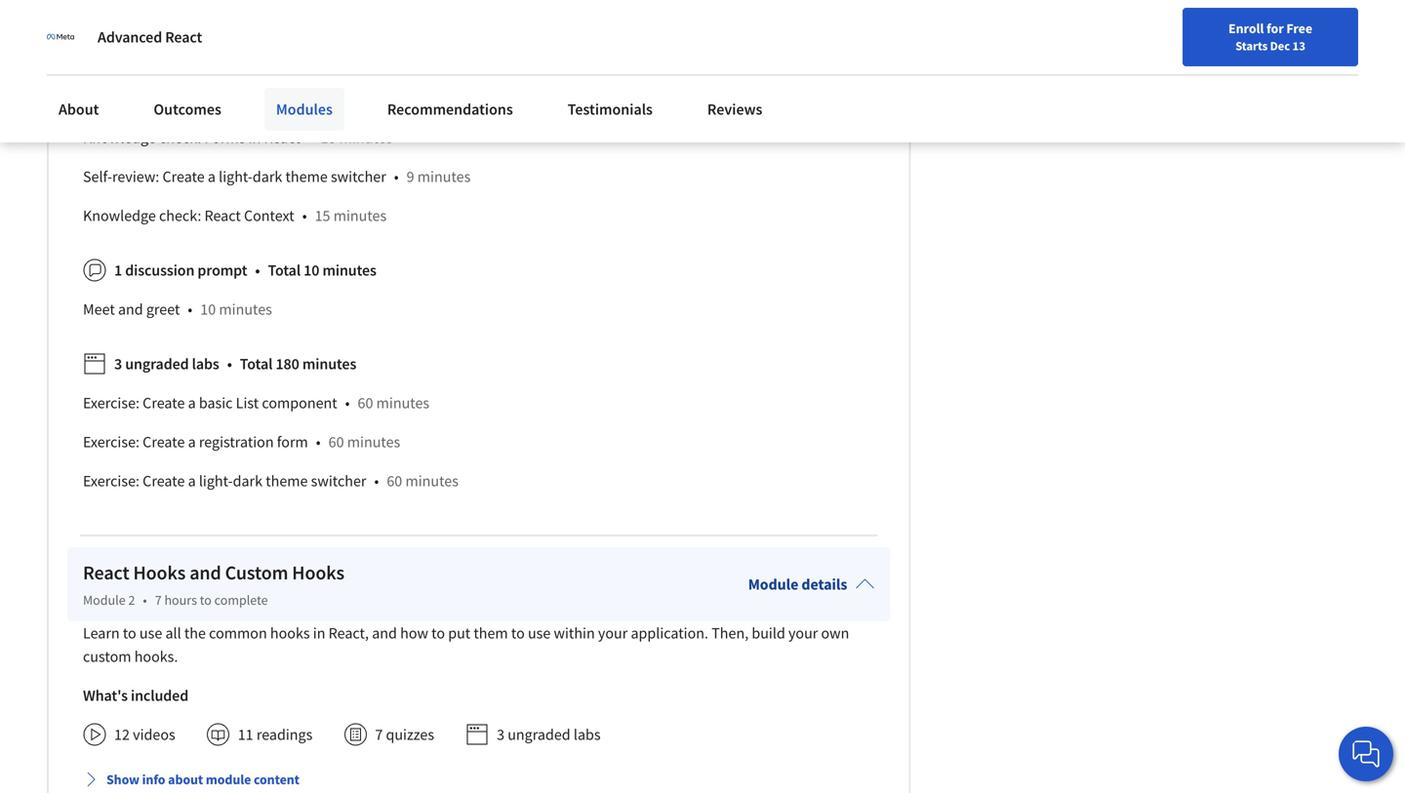 Task type: vqa. For each thing, say whether or not it's contained in the screenshot.
at corresponding to better
no



Task type: locate. For each thing, give the bounding box(es) containing it.
theme down exercise: create a registration form • 60 minutes
[[266, 472, 308, 491]]

to
[[200, 592, 212, 609], [123, 624, 136, 643], [432, 624, 445, 643], [511, 624, 525, 643]]

review: for self-review: create a basic list component
[[112, 11, 159, 30]]

1 horizontal spatial 60
[[358, 394, 373, 413]]

how
[[400, 624, 428, 643]]

hooks.
[[134, 647, 178, 667]]

then,
[[712, 624, 749, 643]]

all
[[165, 624, 181, 643]]

show
[[106, 771, 139, 789]]

0 horizontal spatial your
[[598, 624, 628, 643]]

a right advanced react
[[208, 11, 216, 30]]

form up knowledge check: forms in react • 15 minutes
[[297, 89, 328, 109]]

ungraded
[[125, 355, 189, 374], [508, 725, 571, 745]]

common
[[209, 624, 267, 643]]

review: for self-review: create a light-dark theme switcher • 9 minutes
[[112, 167, 159, 187]]

list up self-review: create a registration form • 9 minutes
[[256, 11, 279, 30]]

1 review: from the top
[[112, 11, 159, 30]]

0 horizontal spatial labs
[[192, 355, 219, 374]]

theme up 'context'
[[286, 167, 328, 187]]

1 horizontal spatial your
[[789, 624, 818, 643]]

total left the 180
[[240, 355, 273, 374]]

2 vertical spatial self-
[[83, 167, 112, 187]]

knowledge up 1
[[83, 206, 156, 226]]

meet
[[83, 300, 115, 319]]

0 horizontal spatial ungraded
[[125, 355, 189, 374]]

create
[[163, 11, 205, 30], [163, 89, 205, 109], [163, 167, 205, 187], [143, 394, 185, 413], [143, 433, 185, 452], [143, 472, 185, 491]]

0 vertical spatial 3
[[114, 355, 122, 374]]

1 your from the left
[[598, 624, 628, 643]]

dark
[[253, 167, 282, 187], [233, 472, 263, 491]]

component up the modules
[[282, 11, 357, 30]]

0 vertical spatial 7
[[155, 592, 162, 609]]

review: right about link
[[112, 89, 159, 109]]

1 horizontal spatial module
[[748, 575, 799, 595]]

1 horizontal spatial and
[[190, 561, 221, 585]]

2 horizontal spatial and
[[372, 624, 397, 643]]

0 vertical spatial 60
[[358, 394, 373, 413]]

outcomes link
[[142, 88, 233, 131]]

and right meet
[[118, 300, 143, 319]]

1 vertical spatial self-
[[83, 89, 112, 109]]

use left within
[[528, 624, 551, 643]]

labs inside hide info about module content region
[[192, 355, 219, 374]]

self- down about link
[[83, 167, 112, 187]]

3 review: from the top
[[112, 167, 159, 187]]

2 knowledge from the top
[[83, 206, 156, 226]]

module details
[[748, 575, 848, 595]]

10 right prompt
[[304, 261, 320, 280]]

self- right "meta" icon
[[83, 11, 112, 30]]

0 vertical spatial ungraded
[[125, 355, 189, 374]]

2 horizontal spatial 60
[[387, 472, 402, 491]]

review:
[[112, 11, 159, 30], [112, 89, 159, 109], [112, 167, 159, 187]]

15
[[321, 128, 336, 148], [315, 206, 330, 226]]

self- for self-review: create a light-dark theme switcher • 9 minutes
[[83, 167, 112, 187]]

coursera image
[[23, 16, 147, 47]]

9
[[348, 89, 356, 109], [407, 167, 414, 187]]

1 vertical spatial list
[[236, 394, 259, 413]]

7 left quizzes on the left bottom
[[375, 725, 383, 745]]

9 down recommendations link
[[407, 167, 414, 187]]

forms
[[205, 128, 245, 148]]

0 horizontal spatial in
[[249, 128, 261, 148]]

reviews link
[[696, 88, 775, 131]]

1 horizontal spatial 3 ungraded labs
[[497, 725, 601, 745]]

knowledge for knowledge check: forms in react
[[83, 128, 156, 148]]

use left all
[[140, 624, 162, 643]]

a up forms
[[208, 89, 216, 109]]

in
[[249, 128, 261, 148], [313, 624, 326, 643]]

0 horizontal spatial 3
[[114, 355, 122, 374]]

0 vertical spatial exercise:
[[83, 394, 140, 413]]

0 horizontal spatial hooks
[[133, 561, 186, 585]]

theme
[[286, 167, 328, 187], [266, 472, 308, 491]]

1 knowledge from the top
[[83, 128, 156, 148]]

1 vertical spatial total
[[240, 355, 273, 374]]

1 horizontal spatial in
[[313, 624, 326, 643]]

1 horizontal spatial ungraded
[[508, 725, 571, 745]]

hooks
[[270, 624, 310, 643]]

to right learn
[[123, 624, 136, 643]]

0 horizontal spatial 3 ungraded labs
[[114, 355, 219, 374]]

2 self- from the top
[[83, 89, 112, 109]]

0 vertical spatial total
[[268, 261, 301, 280]]

180
[[276, 355, 299, 374]]

a down the exercise: create a basic list component • 60 minutes
[[188, 433, 196, 452]]

exercise: for exercise: create a light-dark theme switcher
[[83, 472, 140, 491]]

registration down the exercise: create a basic list component • 60 minutes
[[199, 433, 274, 452]]

and up 'hours'
[[190, 561, 221, 585]]

self- for self-review: create a registration form • 9 minutes
[[83, 89, 112, 109]]

1 horizontal spatial 3
[[497, 725, 505, 745]]

knowledge
[[83, 128, 156, 148], [83, 206, 156, 226]]

quizzes
[[386, 725, 434, 745]]

1 discussion prompt
[[114, 261, 247, 280]]

•
[[336, 89, 341, 109], [308, 128, 313, 148], [394, 167, 399, 187], [302, 206, 307, 226], [255, 261, 260, 280], [188, 300, 193, 319], [227, 355, 232, 374], [345, 394, 350, 413], [316, 433, 321, 452], [374, 472, 379, 491], [143, 592, 147, 609]]

exercise: create a basic list component • 60 minutes
[[83, 394, 430, 413]]

1 vertical spatial in
[[313, 624, 326, 643]]

starts
[[1236, 38, 1268, 54]]

2 vertical spatial review:
[[112, 167, 159, 187]]

1 vertical spatial 9
[[407, 167, 414, 187]]

1 vertical spatial 10
[[200, 300, 216, 319]]

in right forms
[[249, 128, 261, 148]]

testimonials
[[568, 100, 653, 119]]

your
[[598, 624, 628, 643], [789, 624, 818, 643]]

hooks up 'hours'
[[133, 561, 186, 585]]

menu item
[[1033, 20, 1158, 83]]

own
[[821, 624, 850, 643]]

1 horizontal spatial labs
[[574, 725, 601, 745]]

review: right "meta" icon
[[112, 11, 159, 30]]

your left own
[[789, 624, 818, 643]]

0 vertical spatial dark
[[253, 167, 282, 187]]

check: up 1 discussion prompt
[[159, 206, 201, 226]]

registration up knowledge check: forms in react • 15 minutes
[[219, 89, 294, 109]]

10 down prompt
[[200, 300, 216, 319]]

them
[[474, 624, 508, 643]]

2 vertical spatial and
[[372, 624, 397, 643]]

0 vertical spatial review:
[[112, 11, 159, 30]]

1 vertical spatial ungraded
[[508, 725, 571, 745]]

1 vertical spatial exercise:
[[83, 433, 140, 452]]

2 vertical spatial exercise:
[[83, 472, 140, 491]]

module
[[748, 575, 799, 595], [83, 592, 126, 609]]

react up the 2
[[83, 561, 129, 585]]

basic up exercise: create a registration form • 60 minutes
[[199, 394, 233, 413]]

0 vertical spatial list
[[256, 11, 279, 30]]

3 self- from the top
[[83, 167, 112, 187]]

hooks
[[133, 561, 186, 585], [292, 561, 345, 585]]

and left how
[[372, 624, 397, 643]]

7
[[155, 592, 162, 609], [375, 725, 383, 745]]

3 down meet
[[114, 355, 122, 374]]

basic
[[219, 11, 253, 30], [199, 394, 233, 413]]

advanced react
[[98, 27, 202, 47]]

meet and greet • 10 minutes
[[83, 300, 272, 319]]

0 horizontal spatial 10
[[200, 300, 216, 319]]

0 vertical spatial and
[[118, 300, 143, 319]]

light- down exercise: create a registration form • 60 minutes
[[199, 472, 233, 491]]

1 vertical spatial review:
[[112, 89, 159, 109]]

1 vertical spatial and
[[190, 561, 221, 585]]

a
[[208, 11, 216, 30], [208, 89, 216, 109], [208, 167, 216, 187], [188, 394, 196, 413], [188, 433, 196, 452], [188, 472, 196, 491]]

0 vertical spatial 3 ungraded labs
[[114, 355, 219, 374]]

to right 'hours'
[[200, 592, 212, 609]]

0 horizontal spatial module
[[83, 592, 126, 609]]

0 horizontal spatial 9
[[348, 89, 356, 109]]

1 vertical spatial 3
[[497, 725, 505, 745]]

within
[[554, 624, 595, 643]]

switcher
[[331, 167, 386, 187], [311, 472, 367, 491]]

check: down the outcomes
[[159, 128, 201, 148]]

3 right quizzes on the left bottom
[[497, 725, 505, 745]]

1 vertical spatial check:
[[159, 206, 201, 226]]

dec
[[1271, 38, 1291, 54]]

0 horizontal spatial 60
[[329, 433, 344, 452]]

1 check: from the top
[[159, 128, 201, 148]]

knowledge check: react context • 15 minutes
[[83, 206, 387, 226]]

check:
[[159, 128, 201, 148], [159, 206, 201, 226]]

for
[[1267, 20, 1284, 37]]

module inside react hooks and custom hooks module 2 • 7 hours to complete
[[83, 592, 126, 609]]

hooks right custom
[[292, 561, 345, 585]]

0 vertical spatial labs
[[192, 355, 219, 374]]

exercise: for exercise: create a registration form
[[83, 433, 140, 452]]

0 vertical spatial basic
[[219, 11, 253, 30]]

react hooks and custom hooks module 2 • 7 hours to complete
[[83, 561, 345, 609]]

total down 'context'
[[268, 261, 301, 280]]

light-
[[219, 167, 253, 187], [199, 472, 233, 491]]

7 left 'hours'
[[155, 592, 162, 609]]

exercise:
[[83, 394, 140, 413], [83, 433, 140, 452], [83, 472, 140, 491]]

1 horizontal spatial 9
[[407, 167, 414, 187]]

2 vertical spatial 60
[[387, 472, 402, 491]]

component down • total 180 minutes
[[262, 394, 337, 413]]

1 self- from the top
[[83, 11, 112, 30]]

module left the 2
[[83, 592, 126, 609]]

self-review: create a basic list component
[[83, 11, 357, 30]]

0 vertical spatial in
[[249, 128, 261, 148]]

light- up knowledge check: react context • 15 minutes
[[219, 167, 253, 187]]

registration
[[219, 89, 294, 109], [199, 433, 274, 452]]

1 exercise: from the top
[[83, 394, 140, 413]]

1 vertical spatial knowledge
[[83, 206, 156, 226]]

ungraded inside hide info about module content region
[[125, 355, 189, 374]]

9 right the modules
[[348, 89, 356, 109]]

3
[[114, 355, 122, 374], [497, 725, 505, 745]]

basic up self-review: create a registration form • 9 minutes
[[219, 11, 253, 30]]

minutes
[[359, 89, 413, 109], [339, 128, 393, 148], [418, 167, 471, 187], [334, 206, 387, 226], [323, 261, 377, 280], [219, 300, 272, 319], [302, 355, 357, 374], [376, 394, 430, 413], [347, 433, 400, 452], [406, 472, 459, 491]]

0 horizontal spatial use
[[140, 624, 162, 643]]

total for total 180 minutes
[[240, 355, 273, 374]]

3 exercise: from the top
[[83, 472, 140, 491]]

info
[[142, 771, 165, 789]]

1 vertical spatial form
[[277, 433, 308, 452]]

12 videos
[[114, 725, 175, 745]]

15 down the modules
[[321, 128, 336, 148]]

1 vertical spatial labs
[[574, 725, 601, 745]]

exercise: for exercise: create a basic list component
[[83, 394, 140, 413]]

1 vertical spatial basic
[[199, 394, 233, 413]]

1 horizontal spatial 7
[[375, 725, 383, 745]]

use
[[140, 624, 162, 643], [528, 624, 551, 643]]

0 vertical spatial theme
[[286, 167, 328, 187]]

recommendations link
[[376, 88, 525, 131]]

0 vertical spatial check:
[[159, 128, 201, 148]]

0 horizontal spatial and
[[118, 300, 143, 319]]

2 check: from the top
[[159, 206, 201, 226]]

module up build
[[748, 575, 799, 595]]

2 exercise: from the top
[[83, 433, 140, 452]]

list up exercise: create a registration form • 60 minutes
[[236, 394, 259, 413]]

0 vertical spatial 10
[[304, 261, 320, 280]]

self- down coursera 'image'
[[83, 89, 112, 109]]

15 right 'context'
[[315, 206, 330, 226]]

testimonials link
[[556, 88, 665, 131]]

form up exercise: create a light-dark theme switcher • 60 minutes
[[277, 433, 308, 452]]

your right within
[[598, 624, 628, 643]]

labs
[[192, 355, 219, 374], [574, 725, 601, 745]]

list
[[256, 11, 279, 30], [236, 394, 259, 413]]

review: down the outcomes
[[112, 167, 159, 187]]

1 vertical spatial light-
[[199, 472, 233, 491]]

0 vertical spatial knowledge
[[83, 128, 156, 148]]

1 horizontal spatial use
[[528, 624, 551, 643]]

knowledge down 'about'
[[83, 128, 156, 148]]

and
[[118, 300, 143, 319], [190, 561, 221, 585], [372, 624, 397, 643]]

0 vertical spatial light-
[[219, 167, 253, 187]]

in right hooks
[[313, 624, 326, 643]]

60
[[358, 394, 373, 413], [329, 433, 344, 452], [387, 472, 402, 491]]

0 horizontal spatial 7
[[155, 592, 162, 609]]

learn
[[83, 624, 120, 643]]

recommendations
[[387, 100, 513, 119]]

total
[[268, 261, 301, 280], [240, 355, 273, 374]]

component
[[282, 11, 357, 30], [262, 394, 337, 413]]

context
[[244, 206, 295, 226]]

2 review: from the top
[[112, 89, 159, 109]]

module
[[206, 771, 251, 789]]

0 vertical spatial self-
[[83, 11, 112, 30]]

1 horizontal spatial hooks
[[292, 561, 345, 585]]

dark up 'context'
[[253, 167, 282, 187]]

dark down exercise: create a registration form • 60 minutes
[[233, 472, 263, 491]]

learn to use all the common hooks in react, and how to put them to use within your application. then, build your own custom hooks.
[[83, 624, 850, 667]]

enroll
[[1229, 20, 1264, 37]]

react inside react hooks and custom hooks module 2 • 7 hours to complete
[[83, 561, 129, 585]]



Task type: describe. For each thing, give the bounding box(es) containing it.
react,
[[329, 624, 369, 643]]

1 vertical spatial component
[[262, 394, 337, 413]]

self- for self-review: create a basic list component
[[83, 11, 112, 30]]

2 hooks from the left
[[292, 561, 345, 585]]

and inside hide info about module content region
[[118, 300, 143, 319]]

what's
[[83, 686, 128, 706]]

to inside react hooks and custom hooks module 2 • 7 hours to complete
[[200, 592, 212, 609]]

exercise: create a light-dark theme switcher • 60 minutes
[[83, 472, 459, 491]]

to left put
[[432, 624, 445, 643]]

1 vertical spatial switcher
[[311, 472, 367, 491]]

in inside region
[[249, 128, 261, 148]]

reviews
[[708, 100, 763, 119]]

2
[[128, 592, 135, 609]]

what's included
[[83, 686, 189, 706]]

1 vertical spatial registration
[[199, 433, 274, 452]]

• total 10 minutes
[[255, 261, 377, 280]]

the
[[184, 624, 206, 643]]

1 vertical spatial 7
[[375, 725, 383, 745]]

1 vertical spatial theme
[[266, 472, 308, 491]]

exercise: create a registration form • 60 minutes
[[83, 433, 400, 452]]

and inside react hooks and custom hooks module 2 • 7 hours to complete
[[190, 561, 221, 585]]

0 vertical spatial switcher
[[331, 167, 386, 187]]

1 vertical spatial 3 ungraded labs
[[497, 725, 601, 745]]

chat with us image
[[1351, 739, 1382, 770]]

custom
[[83, 647, 131, 667]]

11 readings
[[238, 725, 313, 745]]

knowledge check: forms in react • 15 minutes
[[83, 128, 393, 148]]

1 horizontal spatial 10
[[304, 261, 320, 280]]

hide info about module content region
[[83, 0, 875, 509]]

custom
[[225, 561, 288, 585]]

prompt
[[198, 261, 247, 280]]

about
[[168, 771, 203, 789]]

show notifications image
[[1179, 24, 1202, 48]]

7 quizzes
[[375, 725, 434, 745]]

show info about module content
[[106, 771, 300, 789]]

a down exercise: create a registration form • 60 minutes
[[188, 472, 196, 491]]

1 use from the left
[[140, 624, 162, 643]]

meta image
[[47, 23, 74, 51]]

knowledge for knowledge check: react context
[[83, 206, 156, 226]]

show info about module content button
[[75, 763, 307, 794]]

• inside react hooks and custom hooks module 2 • 7 hours to complete
[[143, 592, 147, 609]]

put
[[448, 624, 471, 643]]

in inside learn to use all the common hooks in react, and how to put them to use within your application. then, build your own custom hooks.
[[313, 624, 326, 643]]

7 inside react hooks and custom hooks module 2 • 7 hours to complete
[[155, 592, 162, 609]]

react right advanced
[[165, 27, 202, 47]]

to right the them
[[511, 624, 525, 643]]

0 vertical spatial form
[[297, 89, 328, 109]]

greet
[[146, 300, 180, 319]]

self-review: create a light-dark theme switcher • 9 minutes
[[83, 167, 471, 187]]

outcomes
[[154, 100, 221, 119]]

13
[[1293, 38, 1306, 54]]

about
[[59, 100, 99, 119]]

11
[[238, 725, 253, 745]]

content
[[254, 771, 300, 789]]

1 vertical spatial 15
[[315, 206, 330, 226]]

videos
[[133, 725, 175, 745]]

modules
[[276, 100, 333, 119]]

0 vertical spatial registration
[[219, 89, 294, 109]]

complete
[[214, 592, 268, 609]]

1 hooks from the left
[[133, 561, 186, 585]]

1
[[114, 261, 122, 280]]

details
[[802, 575, 848, 595]]

free
[[1287, 20, 1313, 37]]

• total 180 minutes
[[227, 355, 357, 374]]

0 vertical spatial 15
[[321, 128, 336, 148]]

application.
[[631, 624, 709, 643]]

enroll for free starts dec 13
[[1229, 20, 1313, 54]]

a down forms
[[208, 167, 216, 187]]

2 use from the left
[[528, 624, 551, 643]]

0 vertical spatial 9
[[348, 89, 356, 109]]

about link
[[47, 88, 111, 131]]

a up exercise: create a registration form • 60 minutes
[[188, 394, 196, 413]]

total for total 10 minutes
[[268, 261, 301, 280]]

included
[[131, 686, 189, 706]]

review: for self-review: create a registration form • 9 minutes
[[112, 89, 159, 109]]

build
[[752, 624, 786, 643]]

modules link
[[264, 88, 344, 131]]

0 vertical spatial component
[[282, 11, 357, 30]]

check: for forms
[[159, 128, 201, 148]]

1 vertical spatial dark
[[233, 472, 263, 491]]

advanced
[[98, 27, 162, 47]]

self-review: create a registration form • 9 minutes
[[83, 89, 413, 109]]

hours
[[164, 592, 197, 609]]

check: for react
[[159, 206, 201, 226]]

2 your from the left
[[789, 624, 818, 643]]

3 inside hide info about module content region
[[114, 355, 122, 374]]

1 vertical spatial 60
[[329, 433, 344, 452]]

readings
[[257, 725, 313, 745]]

3 ungraded labs inside hide info about module content region
[[114, 355, 219, 374]]

discussion
[[125, 261, 195, 280]]

12
[[114, 725, 130, 745]]

react down the modules
[[264, 128, 300, 148]]

react left 'context'
[[205, 206, 241, 226]]

and inside learn to use all the common hooks in react, and how to put them to use within your application. then, build your own custom hooks.
[[372, 624, 397, 643]]



